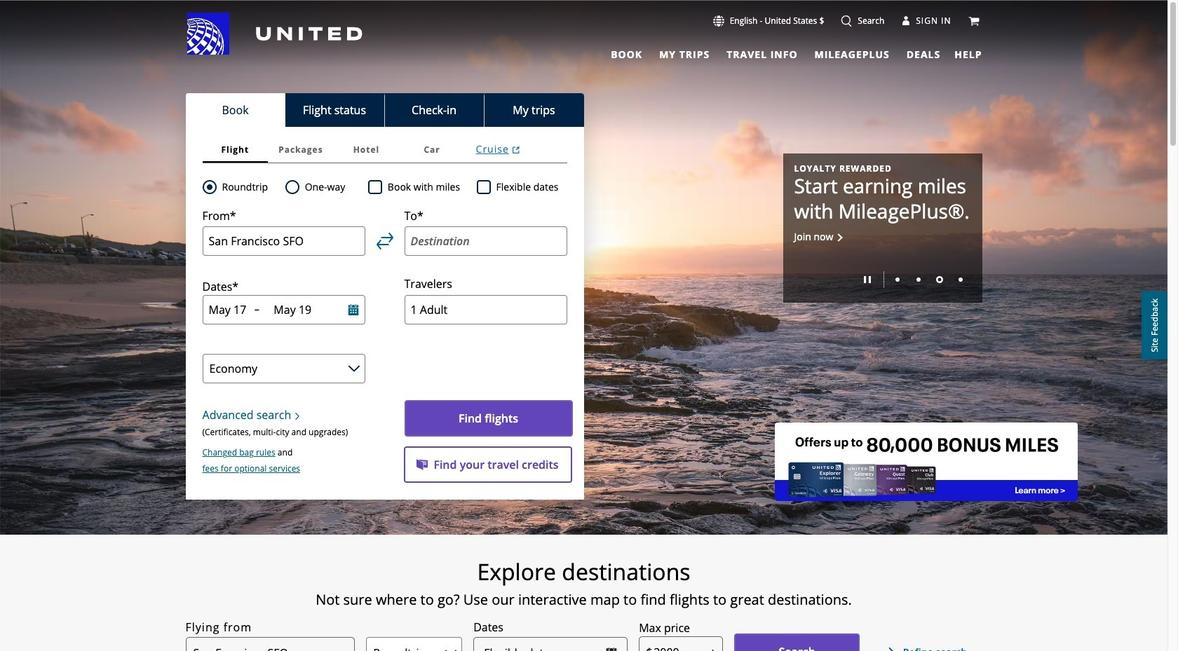 Task type: describe. For each thing, give the bounding box(es) containing it.
pause image
[[864, 277, 871, 284]]

Destination text field
[[405, 227, 567, 256]]

please enter the max price in the input text or tab to access the slider to set the max price. element
[[639, 620, 690, 637]]

1 vertical spatial tab list
[[186, 93, 584, 127]]

0 vertical spatial tab list
[[603, 42, 944, 63]]

view cart, click to view list of recently searched saved trips. image
[[969, 15, 980, 26]]

not sure where to go? use our interactive map to find flights to great destinations. element
[[105, 592, 1063, 609]]

carousel buttons element
[[795, 267, 971, 292]]

reverse origin and destination image
[[376, 233, 393, 250]]

slide 2 of 4 image
[[917, 278, 921, 282]]

slide 4 of 4 image
[[959, 278, 963, 282]]

slide 1 of 4 image
[[896, 278, 900, 282]]

explore destinations element
[[105, 559, 1063, 587]]

flexible dates image
[[606, 649, 618, 652]]

2 vertical spatial tab list
[[202, 137, 567, 163]]



Task type: vqa. For each thing, say whether or not it's contained in the screenshot.
To* text box
no



Task type: locate. For each thing, give the bounding box(es) containing it.
book with miles element
[[368, 179, 477, 196]]

navigation
[[0, 12, 1168, 63]]

currently in english united states	$ enter to change image
[[713, 15, 725, 27]]

Origin text field
[[202, 227, 365, 256]]

Return text field
[[274, 303, 329, 318]]

None text field
[[639, 637, 724, 652]]

tab list
[[603, 42, 944, 63], [186, 93, 584, 127], [202, 137, 567, 163]]

one way flight search element
[[299, 179, 345, 196]]

slide 3 of 4 image
[[936, 277, 943, 284]]

round trip flight search element
[[216, 179, 268, 196]]

Departure text field
[[209, 303, 249, 318]]

flying from element
[[186, 620, 252, 637]]

main content
[[0, 1, 1168, 652]]

united logo link to homepage image
[[187, 13, 362, 55]]



